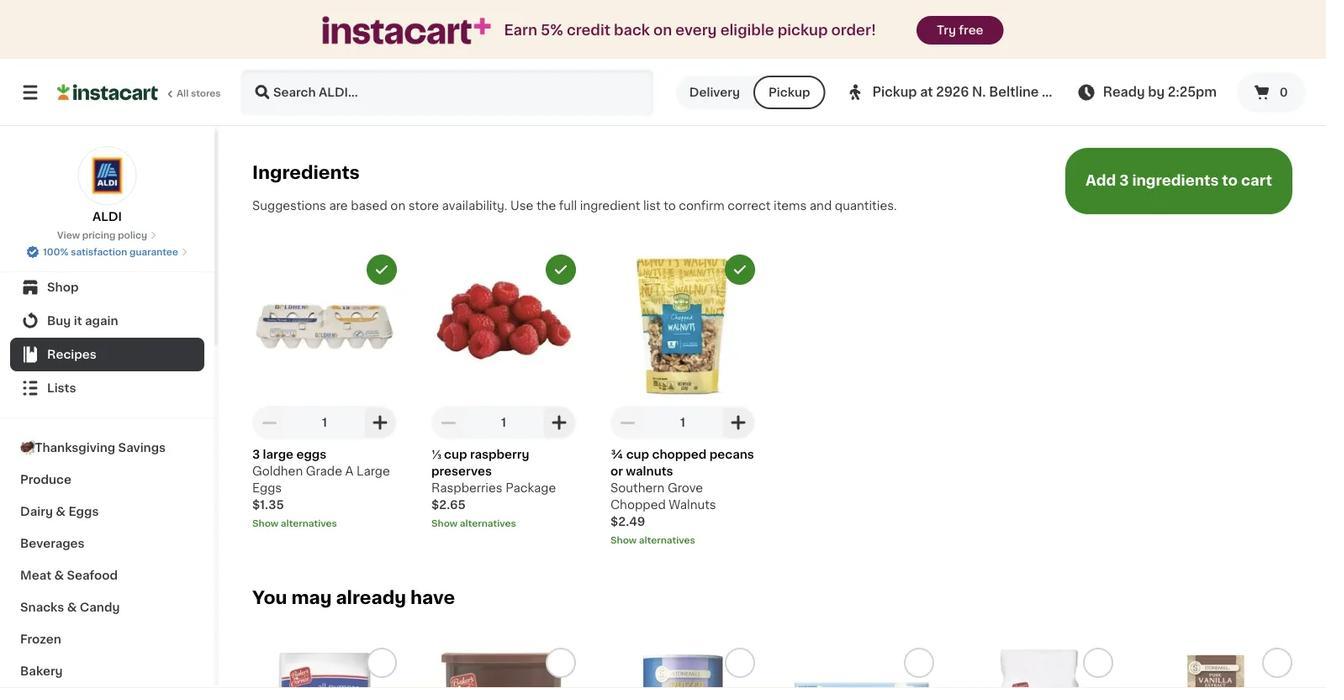Task type: describe. For each thing, give the bounding box(es) containing it.
share recipe
[[310, 31, 386, 43]]

express icon image
[[323, 16, 491, 44]]

beverages
[[20, 538, 85, 550]]

are
[[329, 200, 348, 212]]

save
[[436, 31, 466, 43]]

have
[[410, 589, 455, 607]]

1 horizontal spatial on
[[654, 23, 672, 37]]

shop link
[[10, 271, 204, 305]]

full
[[559, 200, 577, 212]]

walnuts
[[669, 500, 716, 511]]

add
[[1086, 173, 1117, 188]]

frozen
[[20, 634, 61, 646]]

increment quantity image
[[729, 413, 749, 433]]

use
[[511, 200, 534, 212]]

order!
[[832, 23, 877, 37]]

buy it again link
[[10, 305, 204, 338]]

$2.65
[[432, 500, 466, 511]]

availability.
[[442, 200, 508, 212]]

confirm
[[679, 200, 725, 212]]

& for dairy
[[56, 506, 66, 518]]

recipes link
[[10, 338, 204, 372]]

show inside '¾ cup chopped pecans or walnuts southern grove chopped walnuts $2.49 show alternatives'
[[611, 536, 637, 545]]

1 for eggs
[[322, 417, 327, 429]]

and
[[810, 200, 832, 212]]

satisfaction
[[71, 248, 127, 257]]

guarantee
[[130, 248, 178, 257]]

add 3 ingredients to cart
[[1086, 173, 1273, 188]]

view pricing policy
[[57, 231, 147, 240]]

view pricing policy link
[[57, 229, 157, 242]]

show alternatives button for $1.35
[[252, 517, 397, 531]]

🦃 thanksgiving savings link
[[10, 432, 204, 464]]

stores
[[191, 89, 221, 98]]

100% satisfaction guarantee button
[[26, 242, 188, 259]]

package
[[506, 483, 556, 495]]

view
[[57, 231, 80, 240]]

list
[[643, 200, 661, 212]]

5%
[[541, 23, 563, 37]]

back
[[614, 23, 650, 37]]

quantities.
[[835, 200, 897, 212]]

$1.35
[[252, 500, 284, 511]]

frozen link
[[10, 624, 204, 656]]

pecans
[[710, 449, 754, 461]]

cup for ⅓
[[444, 449, 467, 461]]

0 horizontal spatial eggs
[[68, 506, 99, 518]]

lists
[[47, 383, 76, 395]]

pickup at 2926 n. beltline rd
[[873, 86, 1060, 98]]

savings
[[118, 442, 166, 454]]

meat & seafood
[[20, 570, 118, 582]]

alternatives inside '¾ cup chopped pecans or walnuts southern grove chopped walnuts $2.49 show alternatives'
[[639, 536, 696, 545]]

beltline
[[990, 86, 1039, 98]]

delivery button
[[676, 76, 754, 109]]

try free
[[937, 24, 984, 36]]

ready by 2:25pm
[[1104, 86, 1217, 98]]

recipe for share recipe
[[348, 31, 386, 43]]

cup for ¾
[[626, 449, 650, 461]]

1 for chopped
[[681, 417, 686, 429]]

may
[[291, 589, 332, 607]]

chopped
[[652, 449, 707, 461]]

ready
[[1104, 86, 1145, 98]]

large
[[357, 466, 390, 478]]

show inside the "3 large eggs goldhen grade a large eggs $1.35 show alternatives"
[[252, 519, 279, 529]]

policy
[[118, 231, 147, 240]]

lists link
[[10, 372, 204, 405]]

decrement quantity image for ⅓
[[438, 413, 458, 433]]

ingredient
[[580, 200, 640, 212]]

increment quantity image for 3 large eggs
[[370, 413, 390, 433]]

you
[[252, 589, 287, 607]]

produce link
[[10, 464, 204, 496]]

show alternatives button for alternatives
[[432, 517, 576, 531]]

rd
[[1042, 86, 1060, 98]]

pickup for pickup
[[769, 87, 811, 98]]

1 for raspberry
[[501, 417, 506, 429]]

3 large eggs goldhen grade a large eggs $1.35 show alternatives
[[252, 449, 390, 529]]

bakery link
[[10, 656, 204, 688]]

save recipe button
[[414, 28, 507, 45]]

pickup
[[778, 23, 828, 37]]

0
[[1280, 87, 1288, 98]]

already
[[336, 589, 406, 607]]

🦃 thanksgiving savings
[[20, 442, 166, 454]]

eggs inside the "3 large eggs goldhen grade a large eggs $1.35 show alternatives"
[[252, 483, 282, 495]]

store
[[409, 200, 439, 212]]

n.
[[973, 86, 986, 98]]

suggestions are based on store availability. use the full ingredient list to confirm correct items and quantities.
[[252, 200, 897, 212]]

ready by 2:25pm link
[[1077, 82, 1217, 103]]

ingredients
[[252, 164, 360, 182]]

🦃
[[20, 442, 32, 454]]

walnuts
[[626, 466, 673, 478]]

shop
[[47, 282, 79, 294]]

goldhen
[[252, 466, 303, 478]]

alternatives inside ⅓ cup raspberry preserves raspberries package $2.65 show alternatives
[[460, 519, 516, 529]]

raspberry crumb cake image
[[773, 0, 1327, 108]]

meat & seafood link
[[10, 560, 204, 592]]

snacks & candy link
[[10, 592, 204, 624]]

alternatives inside the "3 large eggs goldhen grade a large eggs $1.35 show alternatives"
[[281, 519, 337, 529]]

instacart logo image
[[57, 82, 158, 103]]

increment quantity image for ⅓ cup raspberry preserves
[[549, 413, 570, 433]]

it
[[74, 315, 82, 327]]



Task type: vqa. For each thing, say whether or not it's contained in the screenshot.
0 button
yes



Task type: locate. For each thing, give the bounding box(es) containing it.
dairy & eggs link
[[10, 496, 204, 528]]

1 horizontal spatial to
[[1223, 173, 1238, 188]]

1 horizontal spatial increment quantity image
[[549, 413, 570, 433]]

every
[[676, 23, 717, 37]]

¾ cup chopped pecans or walnuts southern grove chopped walnuts $2.49 show alternatives
[[611, 449, 754, 545]]

recipe right share
[[348, 31, 386, 43]]

alternatives down the $2.49
[[639, 536, 696, 545]]

show alternatives button
[[252, 517, 397, 531], [432, 517, 576, 531], [611, 534, 755, 548]]

increment quantity image
[[370, 413, 390, 433], [549, 413, 570, 433]]

show alternatives button down grade
[[252, 517, 397, 531]]

0 horizontal spatial 1
[[322, 417, 327, 429]]

grade
[[306, 466, 342, 478]]

3 1 from the left
[[681, 417, 686, 429]]

1 vertical spatial &
[[54, 570, 64, 582]]

dairy
[[20, 506, 53, 518]]

2 horizontal spatial unselect item image
[[733, 262, 748, 277]]

recipe inside share recipe button
[[348, 31, 386, 43]]

aldi logo image
[[78, 146, 137, 205]]

share recipe button
[[288, 28, 386, 45]]

all stores link
[[57, 69, 222, 116]]

alternatives down $1.35
[[281, 519, 337, 529]]

Search field
[[242, 71, 653, 114]]

dairy & eggs
[[20, 506, 99, 518]]

0 vertical spatial 3
[[1120, 173, 1129, 188]]

1 horizontal spatial show alternatives button
[[432, 517, 576, 531]]

correct
[[728, 200, 771, 212]]

1 decrement quantity image from the left
[[259, 413, 279, 433]]

2:25pm
[[1168, 86, 1217, 98]]

1 up eggs
[[322, 417, 327, 429]]

increment quantity image up package
[[549, 413, 570, 433]]

3 decrement quantity image from the left
[[617, 413, 638, 433]]

suggestions
[[252, 200, 326, 212]]

cup
[[444, 449, 467, 461], [626, 449, 650, 461]]

1 unselect item image from the left
[[374, 262, 389, 277]]

earn 5% credit back on every eligible pickup order!
[[504, 23, 877, 37]]

1 cup from the left
[[444, 449, 467, 461]]

2 horizontal spatial show alternatives button
[[611, 534, 755, 548]]

decrement quantity image up large
[[259, 413, 279, 433]]

to left 'cart' in the top right of the page
[[1223, 173, 1238, 188]]

1 up raspberry
[[501, 417, 506, 429]]

decrement quantity image up ¾
[[617, 413, 638, 433]]

share
[[310, 31, 345, 43]]

2 cup from the left
[[626, 449, 650, 461]]

increment quantity image up large
[[370, 413, 390, 433]]

0 vertical spatial on
[[654, 23, 672, 37]]

cup up walnuts
[[626, 449, 650, 461]]

pickup inside button
[[769, 87, 811, 98]]

cup up preserves
[[444, 449, 467, 461]]

eggs up beverages link on the left of page
[[68, 506, 99, 518]]

service type group
[[676, 76, 826, 109]]

to inside button
[[1223, 173, 1238, 188]]

aldi
[[93, 211, 122, 223]]

pricing
[[82, 231, 116, 240]]

2 decrement quantity image from the left
[[438, 413, 458, 433]]

⅓
[[432, 449, 441, 461]]

pickup for pickup at 2926 n. beltline rd
[[873, 86, 917, 98]]

to right the list
[[664, 200, 676, 212]]

on right the back
[[654, 23, 672, 37]]

1 horizontal spatial cup
[[626, 449, 650, 461]]

cup inside ⅓ cup raspberry preserves raspberries package $2.65 show alternatives
[[444, 449, 467, 461]]

southern
[[611, 483, 665, 495]]

0 horizontal spatial show
[[252, 519, 279, 529]]

2 unselect item image from the left
[[554, 262, 569, 277]]

1 vertical spatial to
[[664, 200, 676, 212]]

& left candy
[[67, 602, 77, 614]]

save recipe
[[436, 31, 507, 43]]

0 vertical spatial to
[[1223, 173, 1238, 188]]

ingredients
[[1133, 173, 1219, 188]]

& for snacks
[[67, 602, 77, 614]]

thanksgiving
[[35, 442, 115, 454]]

1 horizontal spatial show
[[432, 519, 458, 529]]

items
[[774, 200, 807, 212]]

unselect item image down full
[[554, 262, 569, 277]]

0 vertical spatial &
[[56, 506, 66, 518]]

eggs
[[252, 483, 282, 495], [68, 506, 99, 518]]

0 horizontal spatial recipe
[[348, 31, 386, 43]]

the
[[537, 200, 556, 212]]

0 horizontal spatial decrement quantity image
[[259, 413, 279, 433]]

1 vertical spatial eggs
[[68, 506, 99, 518]]

by
[[1148, 86, 1165, 98]]

show alternatives button down package
[[432, 517, 576, 531]]

at
[[921, 86, 934, 98]]

free
[[959, 24, 984, 36]]

1 increment quantity image from the left
[[370, 413, 390, 433]]

0 horizontal spatial 3
[[252, 449, 260, 461]]

decrement quantity image
[[259, 413, 279, 433], [438, 413, 458, 433], [617, 413, 638, 433]]

1 horizontal spatial 1
[[501, 417, 506, 429]]

2 horizontal spatial decrement quantity image
[[617, 413, 638, 433]]

alternatives down raspberries
[[460, 519, 516, 529]]

decrement quantity image for 3
[[259, 413, 279, 433]]

large
[[263, 449, 294, 461]]

100% satisfaction guarantee
[[43, 248, 178, 257]]

recipe right save
[[468, 31, 507, 43]]

beverages link
[[10, 528, 204, 560]]

credit
[[567, 23, 611, 37]]

1 1 from the left
[[322, 417, 327, 429]]

& right meat
[[54, 570, 64, 582]]

unselect item image for 3 large eggs
[[374, 262, 389, 277]]

0 horizontal spatial cup
[[444, 449, 467, 461]]

1 horizontal spatial recipe
[[468, 31, 507, 43]]

add 3 ingredients to cart button
[[1066, 148, 1293, 214]]

show inside ⅓ cup raspberry preserves raspberries package $2.65 show alternatives
[[432, 519, 458, 529]]

show down the $2.49
[[611, 536, 637, 545]]

1 horizontal spatial 3
[[1120, 173, 1129, 188]]

buy it again
[[47, 315, 118, 327]]

1 horizontal spatial pickup
[[873, 86, 917, 98]]

1 vertical spatial on
[[391, 200, 406, 212]]

meat
[[20, 570, 51, 582]]

2 horizontal spatial alternatives
[[639, 536, 696, 545]]

unselect item image down based
[[374, 262, 389, 277]]

earn
[[504, 23, 537, 37]]

3 inside button
[[1120, 173, 1129, 188]]

2 vertical spatial &
[[67, 602, 77, 614]]

0 horizontal spatial on
[[391, 200, 406, 212]]

0 vertical spatial eggs
[[252, 483, 282, 495]]

pickup left at
[[873, 86, 917, 98]]

2 horizontal spatial show
[[611, 536, 637, 545]]

produce
[[20, 474, 71, 486]]

aldi link
[[78, 146, 137, 225]]

2926
[[937, 86, 969, 98]]

1 up chopped
[[681, 417, 686, 429]]

grove
[[668, 483, 703, 495]]

2 horizontal spatial 1
[[681, 417, 686, 429]]

you may already have
[[252, 589, 455, 607]]

based
[[351, 200, 388, 212]]

3 left large
[[252, 449, 260, 461]]

again
[[85, 315, 118, 327]]

2 recipe from the left
[[468, 31, 507, 43]]

1 horizontal spatial decrement quantity image
[[438, 413, 458, 433]]

show alternatives button for chopped
[[611, 534, 755, 548]]

chopped
[[611, 500, 666, 511]]

cup inside '¾ cup chopped pecans or walnuts southern grove chopped walnuts $2.49 show alternatives'
[[626, 449, 650, 461]]

pickup inside popup button
[[873, 86, 917, 98]]

show down $2.65 at the left of the page
[[432, 519, 458, 529]]

cart
[[1242, 173, 1273, 188]]

recipe for save recipe
[[468, 31, 507, 43]]

$2.49
[[611, 516, 646, 528]]

alternatives
[[281, 519, 337, 529], [460, 519, 516, 529], [639, 536, 696, 545]]

recipes
[[47, 349, 97, 361]]

1 horizontal spatial eggs
[[252, 483, 282, 495]]

snacks
[[20, 602, 64, 614]]

show alternatives button down walnuts
[[611, 534, 755, 548]]

1
[[322, 417, 327, 429], [501, 417, 506, 429], [681, 417, 686, 429]]

1 vertical spatial 3
[[252, 449, 260, 461]]

0 horizontal spatial increment quantity image
[[370, 413, 390, 433]]

recipe
[[348, 31, 386, 43], [468, 31, 507, 43]]

2 increment quantity image from the left
[[549, 413, 570, 433]]

pickup at 2926 n. beltline rd button
[[846, 69, 1060, 116]]

candy
[[80, 602, 120, 614]]

1 horizontal spatial alternatives
[[460, 519, 516, 529]]

unselect item image
[[374, 262, 389, 277], [554, 262, 569, 277], [733, 262, 748, 277]]

0 horizontal spatial unselect item image
[[374, 262, 389, 277]]

seafood
[[67, 570, 118, 582]]

3 inside the "3 large eggs goldhen grade a large eggs $1.35 show alternatives"
[[252, 449, 260, 461]]

& for meat
[[54, 570, 64, 582]]

3 right add
[[1120, 173, 1129, 188]]

eggs up $1.35
[[252, 483, 282, 495]]

on left store
[[391, 200, 406, 212]]

decrement quantity image up ⅓
[[438, 413, 458, 433]]

preserves
[[432, 466, 492, 478]]

& right dairy
[[56, 506, 66, 518]]

1 horizontal spatial unselect item image
[[554, 262, 569, 277]]

product group
[[252, 255, 397, 531], [432, 255, 576, 531], [611, 255, 755, 548], [252, 648, 397, 689], [432, 648, 576, 689], [611, 648, 755, 689], [790, 648, 935, 689], [969, 648, 1114, 689], [1148, 648, 1293, 689]]

pickup down 'pickup'
[[769, 87, 811, 98]]

unselect item image for ¾ cup chopped pecans or walnuts
[[733, 262, 748, 277]]

all
[[177, 89, 189, 98]]

or
[[611, 466, 623, 478]]

0 horizontal spatial alternatives
[[281, 519, 337, 529]]

0 horizontal spatial to
[[664, 200, 676, 212]]

pickup
[[873, 86, 917, 98], [769, 87, 811, 98]]

recipe inside save recipe button
[[468, 31, 507, 43]]

0 horizontal spatial pickup
[[769, 87, 811, 98]]

⅓ cup raspberry preserves raspberries package $2.65 show alternatives
[[432, 449, 556, 529]]

1 recipe from the left
[[348, 31, 386, 43]]

None search field
[[241, 69, 654, 116]]

show
[[252, 519, 279, 529], [432, 519, 458, 529], [611, 536, 637, 545]]

bakery
[[20, 666, 63, 678]]

raspberries
[[432, 483, 503, 495]]

2 1 from the left
[[501, 417, 506, 429]]

3 unselect item image from the left
[[733, 262, 748, 277]]

0 horizontal spatial show alternatives button
[[252, 517, 397, 531]]

unselect item image down correct
[[733, 262, 748, 277]]

delivery
[[690, 87, 740, 98]]

to
[[1223, 173, 1238, 188], [664, 200, 676, 212]]

decrement quantity image for ¾
[[617, 413, 638, 433]]

unselect item image for ⅓ cup raspberry preserves
[[554, 262, 569, 277]]

show down $1.35
[[252, 519, 279, 529]]



